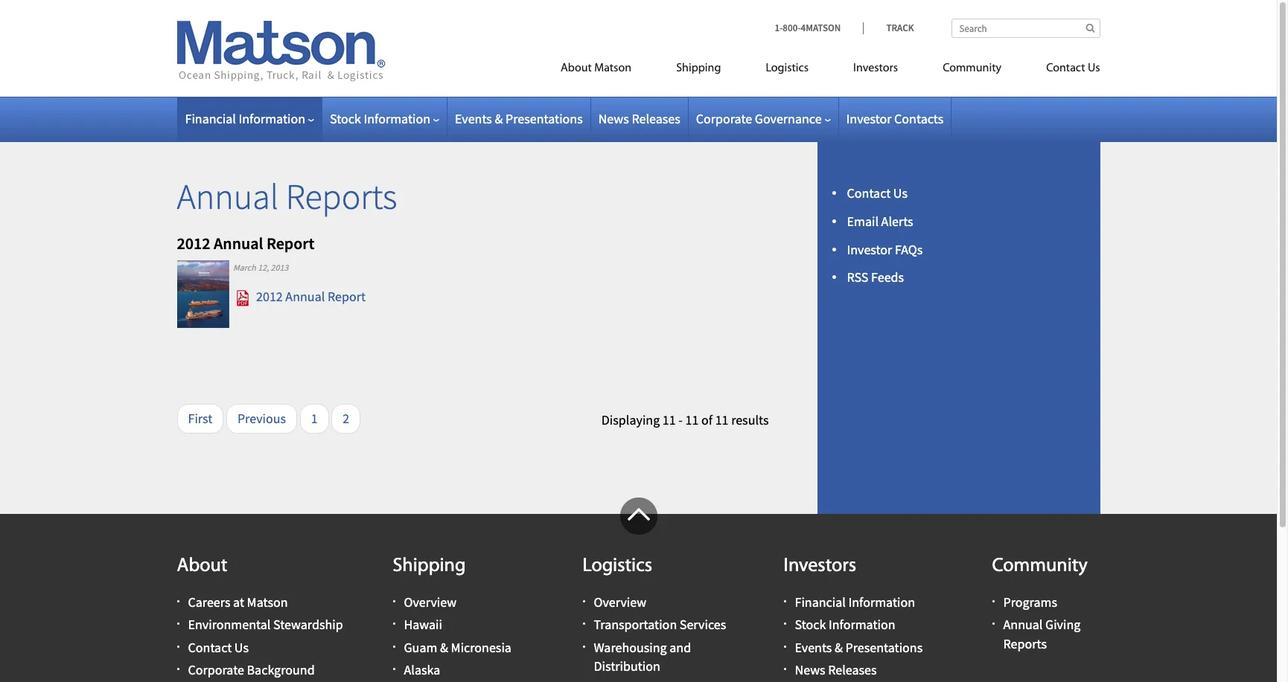 Task type: describe. For each thing, give the bounding box(es) containing it.
about matson link
[[539, 55, 654, 86]]

1 horizontal spatial report
[[328, 288, 366, 305]]

0 horizontal spatial contact us
[[847, 185, 908, 202]]

investor contacts
[[847, 110, 944, 127]]

1
[[311, 410, 318, 427]]

stock information
[[330, 110, 430, 127]]

financial information link for topmost stock information link
[[185, 110, 314, 127]]

environmental
[[188, 617, 271, 634]]

warehousing and distribution link
[[594, 639, 691, 675]]

investor faqs link
[[847, 241, 923, 258]]

-
[[679, 412, 683, 429]]

1 vertical spatial us
[[894, 185, 908, 202]]

about for about matson
[[561, 63, 592, 74]]

corporate inside careers at matson environmental stewardship contact us corporate background
[[188, 662, 244, 679]]

2 link
[[332, 404, 361, 435]]

contacts
[[895, 110, 944, 127]]

programs link
[[1004, 594, 1058, 612]]

1 horizontal spatial &
[[495, 110, 503, 127]]

track
[[887, 22, 914, 34]]

careers at matson link
[[188, 594, 288, 612]]

guam & micronesia link
[[404, 639, 512, 657]]

2 11 from the left
[[686, 412, 699, 429]]

of
[[702, 412, 713, 429]]

governance
[[755, 110, 822, 127]]

contact us inside top menu "navigation"
[[1047, 63, 1100, 74]]

investors inside top menu "navigation"
[[854, 63, 898, 74]]

investor for investor faqs
[[847, 241, 893, 258]]

first
[[188, 410, 212, 427]]

previous
[[237, 410, 286, 427]]

corporate governance
[[696, 110, 822, 127]]

overview transportation services warehousing and distribution
[[594, 594, 726, 675]]

march 12, 2013
[[233, 262, 289, 273]]

overview hawaii guam & micronesia alaska
[[404, 594, 512, 679]]

alaska
[[404, 662, 440, 679]]

march
[[233, 262, 256, 273]]

financial information link for right stock information link
[[795, 594, 915, 612]]

0 vertical spatial contact us link
[[1024, 55, 1100, 86]]

financial for financial information stock information events & presentations news releases
[[795, 594, 846, 612]]

annual giving reports link
[[1004, 617, 1081, 653]]

us inside top menu "navigation"
[[1088, 63, 1100, 74]]

2 vertical spatial contact us link
[[188, 639, 249, 657]]

events & presentations link for right stock information link's news releases link
[[795, 639, 923, 657]]

corporate governance link
[[696, 110, 831, 127]]

800-
[[783, 22, 801, 34]]

2012 annual report article
[[177, 233, 473, 329]]

0 vertical spatial corporate
[[696, 110, 752, 127]]

guam
[[404, 639, 437, 657]]

shipping link
[[654, 55, 744, 86]]

community inside footer
[[992, 557, 1088, 577]]

displaying
[[602, 412, 660, 429]]

shipping inside footer
[[393, 557, 466, 577]]

news releases
[[599, 110, 681, 127]]

rss feeds link
[[847, 269, 904, 286]]

micronesia
[[451, 639, 512, 657]]

2012 report image
[[177, 261, 229, 328]]

logistics inside footer
[[583, 557, 652, 577]]

0 vertical spatial stock information link
[[330, 110, 439, 127]]

information for financial information stock information events & presentations news releases
[[849, 594, 915, 612]]

community link
[[921, 55, 1024, 86]]

2
[[343, 410, 349, 427]]

financial information
[[185, 110, 305, 127]]

& inside financial information stock information events & presentations news releases
[[835, 639, 843, 657]]

investor contacts link
[[847, 110, 944, 127]]

events & presentations
[[455, 110, 583, 127]]

matson inside careers at matson environmental stewardship contact us corporate background
[[247, 594, 288, 612]]

information for stock information
[[364, 110, 430, 127]]

4matson
[[801, 22, 841, 34]]

1 11 from the left
[[663, 412, 676, 429]]

giving
[[1046, 617, 1081, 634]]

2012 annual report link
[[233, 288, 366, 305]]

investors link
[[831, 55, 921, 86]]

1 link
[[300, 404, 329, 435]]

hawaii link
[[404, 617, 442, 634]]

1 horizontal spatial contact
[[847, 185, 891, 202]]

programs
[[1004, 594, 1058, 612]]

at
[[233, 594, 244, 612]]

overview for hawaii
[[404, 594, 457, 612]]

annual reports
[[177, 174, 397, 219]]

0 horizontal spatial reports
[[286, 174, 397, 219]]

email alerts link
[[847, 213, 914, 230]]

and
[[670, 639, 691, 657]]

news releases link for topmost stock information link
[[599, 110, 681, 127]]

alaska link
[[404, 662, 440, 679]]

stewardship
[[273, 617, 343, 634]]

reports inside programs annual giving reports
[[1004, 636, 1047, 653]]

1-800-4matson
[[775, 22, 841, 34]]

information for financial information
[[239, 110, 305, 127]]

corporate background link
[[188, 662, 315, 679]]

distribution
[[594, 658, 660, 675]]



Task type: locate. For each thing, give the bounding box(es) containing it.
financial
[[185, 110, 236, 127], [795, 594, 846, 612]]

first link
[[177, 404, 224, 435]]

1 horizontal spatial reports
[[1004, 636, 1047, 653]]

0 vertical spatial matson
[[594, 63, 632, 74]]

overview up hawaii link
[[404, 594, 457, 612]]

environmental stewardship link
[[188, 617, 343, 634]]

1 vertical spatial stock information link
[[795, 617, 896, 634]]

financial for financial information
[[185, 110, 236, 127]]

0 vertical spatial news releases link
[[599, 110, 681, 127]]

1 horizontal spatial events & presentations link
[[795, 639, 923, 657]]

1 horizontal spatial releases
[[828, 662, 877, 679]]

community inside top menu "navigation"
[[943, 63, 1002, 74]]

0 horizontal spatial events & presentations link
[[455, 110, 583, 127]]

corporate down environmental
[[188, 662, 244, 679]]

top menu navigation
[[494, 55, 1100, 86]]

reports
[[286, 174, 397, 219], [1004, 636, 1047, 653]]

contact us link up the email alerts link
[[847, 185, 908, 202]]

investor faqs
[[847, 241, 923, 258]]

0 vertical spatial community
[[943, 63, 1002, 74]]

2 horizontal spatial us
[[1088, 63, 1100, 74]]

2 horizontal spatial contact
[[1047, 63, 1086, 74]]

1 horizontal spatial overview link
[[594, 594, 647, 612]]

track link
[[864, 22, 914, 34]]

releases inside financial information stock information events & presentations news releases
[[828, 662, 877, 679]]

contact us link
[[1024, 55, 1100, 86], [847, 185, 908, 202], [188, 639, 249, 657]]

contact us link down environmental
[[188, 639, 249, 657]]

0 horizontal spatial corporate
[[188, 662, 244, 679]]

& inside overview hawaii guam & micronesia alaska
[[440, 639, 448, 657]]

events
[[455, 110, 492, 127], [795, 639, 832, 657]]

financial information stock information events & presentations news releases
[[795, 594, 923, 679]]

careers
[[188, 594, 231, 612]]

annual inside programs annual giving reports
[[1004, 617, 1043, 634]]

2012 annual report up "march" at the top of page
[[177, 233, 315, 254]]

presentations inside financial information stock information events & presentations news releases
[[846, 639, 923, 657]]

transportation services link
[[594, 617, 726, 634]]

footer containing about
[[0, 498, 1277, 683]]

Search search field
[[951, 19, 1100, 38]]

0 horizontal spatial about
[[177, 557, 227, 577]]

about inside about matson link
[[561, 63, 592, 74]]

1-
[[775, 22, 783, 34]]

events & presentations link for topmost stock information link's news releases link
[[455, 110, 583, 127]]

careers at matson environmental stewardship contact us corporate background
[[188, 594, 343, 679]]

contact us down search icon
[[1047, 63, 1100, 74]]

0 horizontal spatial stock information link
[[330, 110, 439, 127]]

12,
[[258, 262, 269, 273]]

previous link
[[226, 404, 297, 435]]

0 horizontal spatial news releases link
[[599, 110, 681, 127]]

contact inside top menu "navigation"
[[1047, 63, 1086, 74]]

logistics link
[[744, 55, 831, 86]]

email
[[847, 213, 879, 230]]

1 horizontal spatial financial
[[795, 594, 846, 612]]

2012 annual report
[[177, 233, 315, 254], [256, 288, 366, 305]]

about inside footer
[[177, 557, 227, 577]]

0 horizontal spatial events
[[455, 110, 492, 127]]

warehousing
[[594, 639, 667, 657]]

1 vertical spatial report
[[328, 288, 366, 305]]

0 vertical spatial contact us
[[1047, 63, 1100, 74]]

events inside financial information stock information events & presentations news releases
[[795, 639, 832, 657]]

1 vertical spatial releases
[[828, 662, 877, 679]]

matson inside top menu "navigation"
[[594, 63, 632, 74]]

0 vertical spatial 2012 annual report
[[177, 233, 315, 254]]

stock inside financial information stock information events & presentations news releases
[[795, 617, 826, 634]]

matson up environmental stewardship link on the bottom left of the page
[[247, 594, 288, 612]]

0 horizontal spatial financial
[[185, 110, 236, 127]]

0 vertical spatial contact
[[1047, 63, 1086, 74]]

1 horizontal spatial news
[[795, 662, 826, 679]]

3 11 from the left
[[715, 412, 729, 429]]

overview link up hawaii link
[[404, 594, 457, 612]]

0 vertical spatial reports
[[286, 174, 397, 219]]

0 horizontal spatial financial information link
[[185, 110, 314, 127]]

us inside careers at matson environmental stewardship contact us corporate background
[[235, 639, 249, 657]]

0 horizontal spatial releases
[[632, 110, 681, 127]]

2 vertical spatial us
[[235, 639, 249, 657]]

annual
[[177, 174, 279, 219], [214, 233, 263, 254], [286, 288, 325, 305], [1004, 617, 1043, 634]]

2012 down 12, on the left top
[[256, 288, 283, 305]]

overview link
[[404, 594, 457, 612], [594, 594, 647, 612]]

1 overview from the left
[[404, 594, 457, 612]]

0 horizontal spatial matson
[[247, 594, 288, 612]]

stock
[[330, 110, 361, 127], [795, 617, 826, 634]]

investor for investor contacts
[[847, 110, 892, 127]]

0 horizontal spatial overview
[[404, 594, 457, 612]]

1 horizontal spatial 11
[[686, 412, 699, 429]]

community down search search box
[[943, 63, 1002, 74]]

1 horizontal spatial presentations
[[846, 639, 923, 657]]

2012
[[177, 233, 211, 254], [256, 288, 283, 305]]

1 vertical spatial 2012 annual report
[[256, 288, 366, 305]]

1 horizontal spatial news releases link
[[795, 662, 877, 679]]

1-800-4matson link
[[775, 22, 864, 34]]

information
[[239, 110, 305, 127], [364, 110, 430, 127], [849, 594, 915, 612], [829, 617, 896, 634]]

0 vertical spatial 2012
[[177, 233, 211, 254]]

us up alerts
[[894, 185, 908, 202]]

investor up rss feeds link
[[847, 241, 893, 258]]

overview inside overview hawaii guam & micronesia alaska
[[404, 594, 457, 612]]

overview for transportation
[[594, 594, 647, 612]]

contact us up the email alerts link
[[847, 185, 908, 202]]

1 vertical spatial presentations
[[846, 639, 923, 657]]

11 right the - at the right of page
[[686, 412, 699, 429]]

1 horizontal spatial shipping
[[676, 63, 721, 74]]

corporate down 'shipping' link
[[696, 110, 752, 127]]

presentations
[[506, 110, 583, 127], [846, 639, 923, 657]]

1 vertical spatial contact us link
[[847, 185, 908, 202]]

0 vertical spatial us
[[1088, 63, 1100, 74]]

displaying 11 - 11 of 11 results
[[602, 412, 769, 429]]

overview up the transportation
[[594, 594, 647, 612]]

2012 up 2012 report image
[[177, 233, 211, 254]]

0 horizontal spatial stock
[[330, 110, 361, 127]]

overview inside the overview transportation services warehousing and distribution
[[594, 594, 647, 612]]

1 vertical spatial stock
[[795, 617, 826, 634]]

matson image
[[177, 21, 385, 82]]

1 vertical spatial financial information link
[[795, 594, 915, 612]]

rss
[[847, 269, 869, 286]]

report
[[267, 233, 315, 254], [328, 288, 366, 305]]

1 horizontal spatial 2012
[[256, 288, 283, 305]]

0 horizontal spatial presentations
[[506, 110, 583, 127]]

1 vertical spatial news
[[795, 662, 826, 679]]

1 vertical spatial contact us
[[847, 185, 908, 202]]

0 horizontal spatial report
[[267, 233, 315, 254]]

0 horizontal spatial logistics
[[583, 557, 652, 577]]

footer
[[0, 498, 1277, 683]]

financial information link
[[185, 110, 314, 127], [795, 594, 915, 612]]

shipping inside top menu "navigation"
[[676, 63, 721, 74]]

11
[[663, 412, 676, 429], [686, 412, 699, 429], [715, 412, 729, 429]]

contact down search search box
[[1047, 63, 1086, 74]]

us down search icon
[[1088, 63, 1100, 74]]

0 vertical spatial logistics
[[766, 63, 809, 74]]

0 horizontal spatial 2012
[[177, 233, 211, 254]]

contact up email
[[847, 185, 891, 202]]

search image
[[1086, 23, 1095, 33]]

overview
[[404, 594, 457, 612], [594, 594, 647, 612]]

investor
[[847, 110, 892, 127], [847, 241, 893, 258]]

1 vertical spatial investor
[[847, 241, 893, 258]]

logistics down the 800-
[[766, 63, 809, 74]]

investors
[[854, 63, 898, 74], [784, 557, 857, 577]]

0 horizontal spatial contact
[[188, 639, 232, 657]]

&
[[495, 110, 503, 127], [440, 639, 448, 657], [835, 639, 843, 657]]

logistics
[[766, 63, 809, 74], [583, 557, 652, 577]]

about for about
[[177, 557, 227, 577]]

1 horizontal spatial logistics
[[766, 63, 809, 74]]

1 vertical spatial corporate
[[188, 662, 244, 679]]

contact down environmental
[[188, 639, 232, 657]]

stock information link
[[330, 110, 439, 127], [795, 617, 896, 634]]

overview link for logistics
[[594, 594, 647, 612]]

contact us link down search icon
[[1024, 55, 1100, 86]]

email alerts
[[847, 213, 914, 230]]

back to top image
[[620, 498, 657, 536]]

0 horizontal spatial 11
[[663, 412, 676, 429]]

2 horizontal spatial contact us link
[[1024, 55, 1100, 86]]

releases
[[632, 110, 681, 127], [828, 662, 877, 679]]

news
[[599, 110, 629, 127], [795, 662, 826, 679]]

0 horizontal spatial contact us link
[[188, 639, 249, 657]]

2 overview link from the left
[[594, 594, 647, 612]]

about
[[561, 63, 592, 74], [177, 557, 227, 577]]

0 vertical spatial report
[[267, 233, 315, 254]]

services
[[680, 617, 726, 634]]

1 horizontal spatial contact us link
[[847, 185, 908, 202]]

transportation
[[594, 617, 677, 634]]

1 vertical spatial events
[[795, 639, 832, 657]]

2013
[[271, 262, 289, 273]]

0 vertical spatial presentations
[[506, 110, 583, 127]]

contact us
[[1047, 63, 1100, 74], [847, 185, 908, 202]]

feeds
[[871, 269, 904, 286]]

1 vertical spatial shipping
[[393, 557, 466, 577]]

0 vertical spatial releases
[[632, 110, 681, 127]]

0 vertical spatial events
[[455, 110, 492, 127]]

None search field
[[951, 19, 1100, 38]]

community up programs link
[[992, 557, 1088, 577]]

2 horizontal spatial &
[[835, 639, 843, 657]]

11 right of
[[715, 412, 729, 429]]

1 horizontal spatial us
[[894, 185, 908, 202]]

1 horizontal spatial financial information link
[[795, 594, 915, 612]]

corporate
[[696, 110, 752, 127], [188, 662, 244, 679]]

0 horizontal spatial &
[[440, 639, 448, 657]]

us up corporate background link on the bottom left
[[235, 639, 249, 657]]

contact inside careers at matson environmental stewardship contact us corporate background
[[188, 639, 232, 657]]

1 horizontal spatial stock
[[795, 617, 826, 634]]

faqs
[[895, 241, 923, 258]]

matson up news releases
[[594, 63, 632, 74]]

0 vertical spatial financial information link
[[185, 110, 314, 127]]

investors inside footer
[[784, 557, 857, 577]]

logistics down back to top image
[[583, 557, 652, 577]]

overview link up the transportation
[[594, 594, 647, 612]]

hawaii
[[404, 617, 442, 634]]

0 horizontal spatial overview link
[[404, 594, 457, 612]]

0 vertical spatial stock
[[330, 110, 361, 127]]

1 vertical spatial investors
[[784, 557, 857, 577]]

news inside financial information stock information events & presentations news releases
[[795, 662, 826, 679]]

1 vertical spatial contact
[[847, 185, 891, 202]]

financial inside financial information stock information events & presentations news releases
[[795, 594, 846, 612]]

1 vertical spatial about
[[177, 557, 227, 577]]

1 overview link from the left
[[404, 594, 457, 612]]

overview link for shipping
[[404, 594, 457, 612]]

0 vertical spatial shipping
[[676, 63, 721, 74]]

1 vertical spatial matson
[[247, 594, 288, 612]]

events & presentations link
[[455, 110, 583, 127], [795, 639, 923, 657]]

contact
[[1047, 63, 1086, 74], [847, 185, 891, 202], [188, 639, 232, 657]]

0 horizontal spatial news
[[599, 110, 629, 127]]

1 vertical spatial 2012
[[256, 288, 283, 305]]

1 horizontal spatial matson
[[594, 63, 632, 74]]

logistics inside 'link'
[[766, 63, 809, 74]]

1 vertical spatial news releases link
[[795, 662, 877, 679]]

11 left the - at the right of page
[[663, 412, 676, 429]]

2012 annual report down 2013
[[256, 288, 366, 305]]

1 horizontal spatial stock information link
[[795, 617, 896, 634]]

0 horizontal spatial shipping
[[393, 557, 466, 577]]

investor down 'investors' link
[[847, 110, 892, 127]]

0 vertical spatial investors
[[854, 63, 898, 74]]

programs annual giving reports
[[1004, 594, 1081, 653]]

1 vertical spatial community
[[992, 557, 1088, 577]]

0 vertical spatial investor
[[847, 110, 892, 127]]

0 vertical spatial news
[[599, 110, 629, 127]]

news releases link for right stock information link
[[795, 662, 877, 679]]

alerts
[[882, 213, 914, 230]]

0 vertical spatial about
[[561, 63, 592, 74]]

1 horizontal spatial about
[[561, 63, 592, 74]]

background
[[247, 662, 315, 679]]

2 overview from the left
[[594, 594, 647, 612]]

0 vertical spatial events & presentations link
[[455, 110, 583, 127]]

news releases link
[[599, 110, 681, 127], [795, 662, 877, 679]]

about matson
[[561, 63, 632, 74]]

rss feeds
[[847, 269, 904, 286]]

results
[[731, 412, 769, 429]]

1 vertical spatial logistics
[[583, 557, 652, 577]]

1 horizontal spatial overview
[[594, 594, 647, 612]]



Task type: vqa. For each thing, say whether or not it's contained in the screenshot.
1
yes



